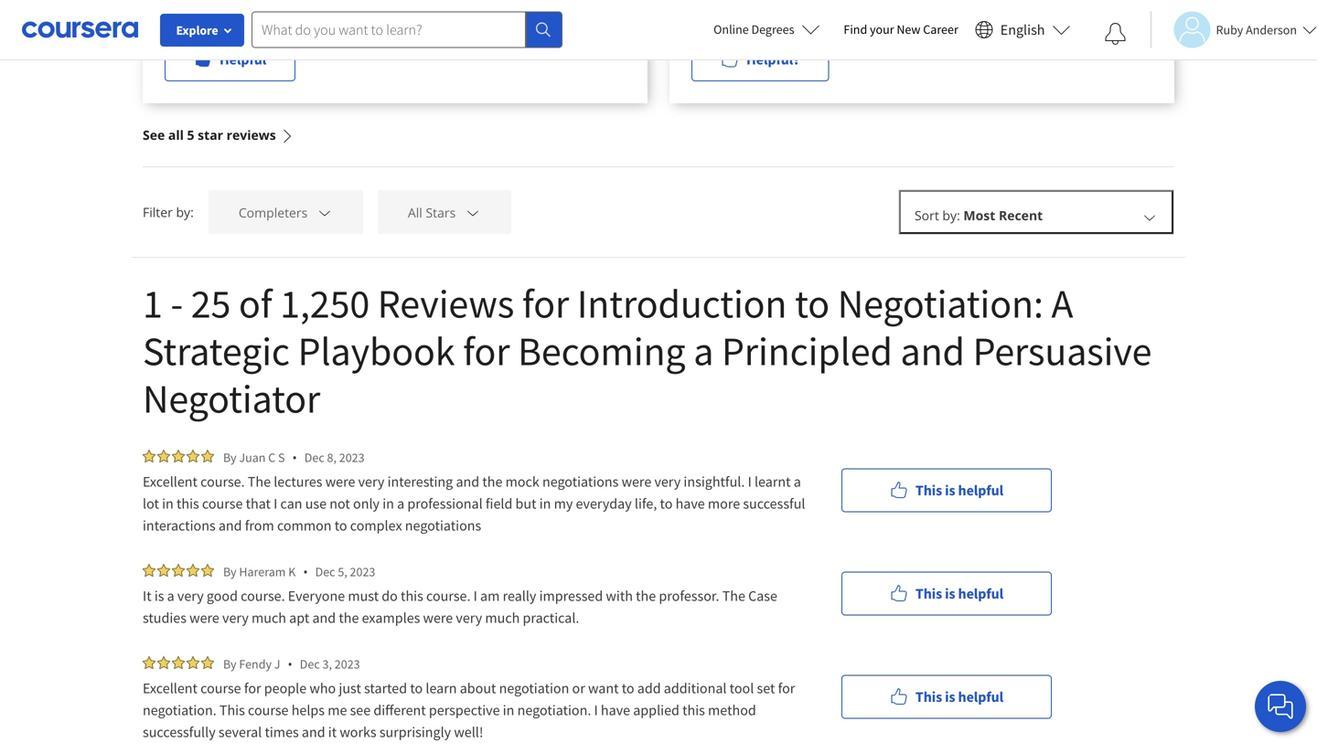 Task type: describe. For each thing, give the bounding box(es) containing it.
interactions
[[143, 517, 216, 535]]

c
[[268, 450, 276, 466]]

excellent course for people who just started to learn about negotiation or want to add additional tool set for negotiation. this course helps me see different perspective in negotiation. i have applied this method successfully several times and it works surprisingly well!
[[143, 680, 798, 742]]

see
[[143, 126, 165, 144]]

case
[[748, 587, 778, 606]]

by juan c s • dec 8, 2023
[[223, 449, 365, 467]]

were down "good"
[[190, 609, 219, 628]]

additional
[[664, 680, 727, 698]]

more
[[708, 495, 740, 513]]

helpful? button
[[692, 38, 829, 81]]

field
[[486, 495, 513, 513]]

playbook
[[298, 326, 455, 376]]

all
[[168, 126, 184, 144]]

by for a
[[223, 564, 237, 581]]

1 vertical spatial course
[[200, 680, 241, 698]]

it is a very good course. everyone must do this course. i am really impressed with the professor. the case studies were very much apt and the examples were very much practical.
[[143, 587, 781, 628]]

very down am
[[456, 609, 482, 628]]

0 horizontal spatial the
[[339, 609, 359, 628]]

use
[[305, 495, 327, 513]]

applied
[[633, 702, 680, 720]]

online
[[714, 21, 749, 38]]

star
[[198, 126, 223, 144]]

to inside 1 - 25 of 1,250 reviews for introduction to negotiation: a strategic playbook for becoming a principled and persuasive negotiator
[[795, 278, 830, 329]]

find your new career link
[[835, 18, 968, 41]]

2 vertical spatial course
[[248, 702, 289, 720]]

filter by:
[[143, 204, 194, 221]]

1 much from the left
[[252, 609, 286, 628]]

lot
[[143, 495, 159, 513]]

set
[[757, 680, 775, 698]]

were right examples
[[423, 609, 453, 628]]

all stars
[[408, 204, 456, 221]]

works
[[340, 724, 377, 742]]

this inside it is a very good course. everyone must do this course. i am really impressed with the professor. the case studies were very much apt and the examples were very much practical.
[[401, 587, 423, 606]]

with
[[606, 587, 633, 606]]

dec for just
[[300, 656, 320, 673]]

this inside the excellent course for people who just started to learn about negotiation or want to add additional tool set for negotiation. this course helps me see different perspective in negotiation. i have applied this method successfully several times and it works surprisingly well!
[[219, 702, 245, 720]]

this for excellent course. the lectures were very interesting and the mock negotiations were very insightful. i learnt a lot in this course that i can use not only in a professional field but in my everyday life, to have more successful interactions and from common to complex negotiations
[[916, 482, 942, 500]]

ruby anderson
[[1216, 22, 1297, 38]]

from
[[245, 517, 274, 535]]

i inside the excellent course for people who just started to learn about negotiation or want to add additional tool set for negotiation. this course helps me see different perspective in negotiation. i have applied this method successfully several times and it works surprisingly well!
[[594, 702, 598, 720]]

me
[[328, 702, 347, 720]]

25
[[191, 278, 231, 329]]

common
[[277, 517, 332, 535]]

explore
[[176, 22, 218, 38]]

different
[[374, 702, 426, 720]]

perspective
[[429, 702, 500, 720]]

started
[[364, 680, 407, 698]]

2023 inside the by juan c s • dec 8, 2023
[[339, 450, 365, 466]]

dec for course.
[[315, 564, 335, 581]]

everyday
[[576, 495, 632, 513]]

fendy
[[239, 656, 272, 673]]

most
[[964, 207, 996, 224]]

is inside it is a very good course. everyone must do this course. i am really impressed with the professor. the case studies were very much apt and the examples were very much practical.
[[154, 587, 164, 606]]

very up life,
[[655, 473, 681, 491]]

have inside the excellent course for people who just started to learn about negotiation or want to add additional tool set for negotiation. this course helps me see different perspective in negotiation. i have applied this method successfully several times and it works surprisingly well!
[[601, 702, 630, 720]]

negotiation
[[499, 680, 569, 698]]

strategic
[[143, 326, 290, 376]]

1 vertical spatial negotiations
[[405, 517, 481, 535]]

helpful?
[[747, 50, 800, 69]]

• for course.
[[303, 564, 308, 581]]

2023 for everyone
[[350, 564, 375, 581]]

stars
[[426, 204, 456, 221]]

a
[[1052, 278, 1074, 329]]

3,
[[323, 656, 332, 673]]

1
[[143, 278, 163, 329]]

helpful for it is a very good course. everyone must do this course. i am really impressed with the professor. the case studies were very much apt and the examples were very much practical.
[[958, 585, 1004, 603]]

all stars button
[[378, 190, 511, 234]]

this for excellent course for people who just started to learn about negotiation or want to add additional tool set for negotiation. this course helps me see different perspective in negotiation. i have applied this method successfully several times and it works surprisingly well!
[[916, 688, 942, 707]]

and inside 1 - 25 of 1,250 reviews for introduction to negotiation: a strategic playbook for becoming a principled and persuasive negotiator
[[901, 326, 965, 376]]

recent
[[999, 207, 1043, 224]]

0 vertical spatial negotiations
[[542, 473, 619, 491]]

it
[[143, 587, 152, 606]]

1 - 25 of 1,250 reviews for introduction to negotiation: a strategic playbook for becoming a principled and persuasive negotiator
[[143, 278, 1152, 424]]

show notifications image
[[1105, 23, 1127, 45]]

method
[[708, 702, 756, 720]]

career
[[923, 21, 959, 38]]

by fendy j • dec 3, 2023
[[223, 656, 360, 673]]

impressed
[[539, 587, 603, 606]]

1 vertical spatial the
[[636, 587, 656, 606]]

dec inside the by juan c s • dec 8, 2023
[[304, 450, 325, 466]]

reviews
[[227, 126, 276, 144]]

a inside 1 - 25 of 1,250 reviews for introduction to negotiation: a strategic playbook for becoming a principled and persuasive negotiator
[[694, 326, 714, 376]]

the inside excellent course. the lectures were very interesting and the mock negotiations were very insightful. i learnt a lot in this course that i can use not only in a professional field but in my everyday life, to have more successful interactions and from common to complex negotiations
[[482, 473, 503, 491]]

well!
[[454, 724, 484, 742]]

see all 5 star reviews button
[[143, 103, 294, 167]]

helpful button
[[165, 38, 296, 81]]

really
[[503, 587, 536, 606]]

in right only
[[383, 495, 394, 513]]

only
[[353, 495, 380, 513]]

add
[[637, 680, 661, 698]]

helps
[[292, 702, 325, 720]]

chevron down image
[[316, 204, 333, 221]]

coursera image
[[22, 15, 138, 44]]

-
[[171, 278, 183, 329]]

were up life,
[[622, 473, 652, 491]]

all
[[408, 204, 423, 221]]

several
[[219, 724, 262, 742]]



Task type: vqa. For each thing, say whether or not it's contained in the screenshot.
plus
no



Task type: locate. For each thing, give the bounding box(es) containing it.
2 vertical spatial dec
[[300, 656, 320, 673]]

of
[[239, 278, 272, 329]]

•
[[292, 449, 297, 467], [303, 564, 308, 581], [288, 656, 293, 673]]

this
[[916, 482, 942, 500], [916, 585, 942, 603], [916, 688, 942, 707], [219, 702, 245, 720]]

0 vertical spatial excellent
[[143, 473, 198, 491]]

dec inside by fendy j • dec 3, 2023
[[300, 656, 320, 673]]

i
[[748, 473, 752, 491], [274, 495, 278, 513], [474, 587, 477, 606], [594, 702, 598, 720]]

becoming
[[518, 326, 686, 376]]

1 negotiation. from the left
[[143, 702, 217, 720]]

in inside the excellent course for people who just started to learn about negotiation or want to add additional tool set for negotiation. this course helps me see different perspective in negotiation. i have applied this method successfully several times and it works surprisingly well!
[[503, 702, 515, 720]]

2 horizontal spatial the
[[636, 587, 656, 606]]

negotiation.
[[143, 702, 217, 720], [517, 702, 591, 720]]

the right with
[[636, 587, 656, 606]]

3 this is helpful button from the top
[[842, 676, 1052, 720]]

i left can
[[274, 495, 278, 513]]

everyone
[[288, 587, 345, 606]]

explore button
[[160, 14, 244, 47]]

course. inside excellent course. the lectures were very interesting and the mock negotiations were very insightful. i learnt a lot in this course that i can use not only in a professional field but in my everyday life, to have more successful interactions and from common to complex negotiations
[[200, 473, 245, 491]]

0 horizontal spatial this
[[177, 495, 199, 513]]

2023 right 8,
[[339, 450, 365, 466]]

i inside it is a very good course. everyone must do this course. i am really impressed with the professor. the case studies were very much apt and the examples were very much practical.
[[474, 587, 477, 606]]

What do you want to learn? text field
[[252, 11, 526, 48]]

excellent inside excellent course. the lectures were very interesting and the mock negotiations were very insightful. i learnt a lot in this course that i can use not only in a professional field but in my everyday life, to have more successful interactions and from common to complex negotiations
[[143, 473, 198, 491]]

dec
[[304, 450, 325, 466], [315, 564, 335, 581], [300, 656, 320, 673]]

2023 for started
[[335, 656, 360, 673]]

studies
[[143, 609, 187, 628]]

this down additional
[[683, 702, 705, 720]]

much down am
[[485, 609, 520, 628]]

0 horizontal spatial have
[[601, 702, 630, 720]]

the up that in the bottom left of the page
[[248, 473, 271, 491]]

1 this is helpful button from the top
[[842, 469, 1052, 513]]

1 horizontal spatial this
[[401, 587, 423, 606]]

2 vertical spatial 2023
[[335, 656, 360, 673]]

degrees
[[752, 21, 795, 38]]

by left fendy
[[223, 656, 237, 673]]

2023 inside by fendy j • dec 3, 2023
[[335, 656, 360, 673]]

and inside the excellent course for people who just started to learn about negotiation or want to add additional tool set for negotiation. this course helps me see different perspective in negotiation. i have applied this method successfully several times and it works surprisingly well!
[[302, 724, 325, 742]]

is for excellent course. the lectures were very interesting and the mock negotiations were very insightful. i learnt a lot in this course that i can use not only in a professional field but in my everyday life, to have more successful interactions and from common to complex negotiations
[[945, 482, 956, 500]]

0 vertical spatial helpful
[[958, 482, 1004, 500]]

1 vertical spatial this
[[401, 587, 423, 606]]

course. down juan
[[200, 473, 245, 491]]

introduction
[[577, 278, 787, 329]]

negotiation. up successfully
[[143, 702, 217, 720]]

course. down 'hareram'
[[241, 587, 285, 606]]

dec left 8,
[[304, 450, 325, 466]]

1 vertical spatial this is helpful button
[[842, 572, 1052, 616]]

1 horizontal spatial negotiation.
[[517, 702, 591, 720]]

life,
[[635, 495, 657, 513]]

course left that in the bottom left of the page
[[202, 495, 243, 513]]

chevron down image
[[465, 204, 481, 221], [1142, 209, 1158, 225]]

k
[[288, 564, 296, 581]]

surprisingly
[[380, 724, 451, 742]]

filled star image
[[157, 450, 170, 463], [172, 450, 185, 463], [187, 450, 199, 463], [201, 450, 214, 463], [187, 564, 199, 577], [157, 657, 170, 670], [172, 657, 185, 670], [187, 657, 199, 670]]

2 vertical spatial by
[[223, 656, 237, 673]]

completers button
[[208, 190, 363, 234]]

practical.
[[523, 609, 580, 628]]

1 vertical spatial this is helpful
[[916, 585, 1004, 603]]

have inside excellent course. the lectures were very interesting and the mock negotiations were very insightful. i learnt a lot in this course that i can use not only in a professional field but in my everyday life, to have more successful interactions and from common to complex negotiations
[[676, 495, 705, 513]]

1 vertical spatial helpful
[[958, 585, 1004, 603]]

• right s
[[292, 449, 297, 467]]

helpful for excellent course. the lectures were very interesting and the mock negotiations were very insightful. i learnt a lot in this course that i can use not only in a professional field but in my everyday life, to have more successful interactions and from common to complex negotiations
[[958, 482, 1004, 500]]

1 by from the top
[[223, 450, 237, 466]]

by: right filter
[[176, 204, 194, 221]]

0 vertical spatial this
[[177, 495, 199, 513]]

this is helpful button for it is a very good course. everyone must do this course. i am really impressed with the professor. the case studies were very much apt and the examples were very much practical.
[[842, 572, 1052, 616]]

anderson
[[1246, 22, 1297, 38]]

1 horizontal spatial negotiations
[[542, 473, 619, 491]]

2 this is helpful from the top
[[916, 585, 1004, 603]]

0 vertical spatial the
[[248, 473, 271, 491]]

just
[[339, 680, 361, 698]]

1 horizontal spatial chevron down image
[[1142, 209, 1158, 225]]

0 horizontal spatial negotiations
[[405, 517, 481, 535]]

new
[[897, 21, 921, 38]]

course inside excellent course. the lectures were very interesting and the mock negotiations were very insightful. i learnt a lot in this course that i can use not only in a professional field but in my everyday life, to have more successful interactions and from common to complex negotiations
[[202, 495, 243, 513]]

see all 5 star reviews
[[143, 126, 276, 144]]

this is helpful button for excellent course for people who just started to learn about negotiation or want to add additional tool set for negotiation. this course helps me see different perspective in negotiation. i have applied this method successfully several times and it works surprisingly well!
[[842, 676, 1052, 720]]

negotiator
[[143, 373, 320, 424]]

by inside the by juan c s • dec 8, 2023
[[223, 450, 237, 466]]

a
[[694, 326, 714, 376], [794, 473, 801, 491], [397, 495, 405, 513], [167, 587, 174, 606]]

None search field
[[252, 11, 563, 48]]

interesting
[[388, 473, 453, 491]]

by hareram k • dec 5, 2023
[[223, 564, 375, 581]]

dec inside by hareram k • dec 5, 2023
[[315, 564, 335, 581]]

online degrees button
[[699, 9, 835, 49]]

by for for
[[223, 656, 237, 673]]

1 vertical spatial •
[[303, 564, 308, 581]]

course up times
[[248, 702, 289, 720]]

the inside it is a very good course. everyone must do this course. i am really impressed with the professor. the case studies were very much apt and the examples were very much practical.
[[722, 587, 746, 606]]

this
[[177, 495, 199, 513], [401, 587, 423, 606], [683, 702, 705, 720]]

1 vertical spatial excellent
[[143, 680, 198, 698]]

excellent
[[143, 473, 198, 491], [143, 680, 198, 698]]

by:
[[176, 204, 194, 221], [943, 207, 960, 224]]

1 vertical spatial the
[[722, 587, 746, 606]]

times
[[265, 724, 299, 742]]

chevron down image inside all stars button
[[465, 204, 481, 221]]

2 vertical spatial this is helpful button
[[842, 676, 1052, 720]]

0 vertical spatial this is helpful button
[[842, 469, 1052, 513]]

2 much from the left
[[485, 609, 520, 628]]

have down the insightful.
[[676, 495, 705, 513]]

excellent for this
[[143, 473, 198, 491]]

1 vertical spatial dec
[[315, 564, 335, 581]]

by inside by hareram k • dec 5, 2023
[[223, 564, 237, 581]]

1 vertical spatial 2023
[[350, 564, 375, 581]]

the down must
[[339, 609, 359, 628]]

sort
[[915, 207, 939, 224]]

excellent up lot
[[143, 473, 198, 491]]

the up field in the left of the page
[[482, 473, 503, 491]]

it
[[328, 724, 337, 742]]

0 vertical spatial •
[[292, 449, 297, 467]]

1 horizontal spatial the
[[482, 473, 503, 491]]

the
[[482, 473, 503, 491], [636, 587, 656, 606], [339, 609, 359, 628]]

0 vertical spatial dec
[[304, 450, 325, 466]]

1 helpful from the top
[[958, 482, 1004, 500]]

3 helpful from the top
[[958, 688, 1004, 707]]

chat with us image
[[1266, 693, 1295, 722]]

this right do at the left bottom
[[401, 587, 423, 606]]

this is helpful button for excellent course. the lectures were very interesting and the mock negotiations were very insightful. i learnt a lot in this course that i can use not only in a professional field but in my everyday life, to have more successful interactions and from common to complex negotiations
[[842, 469, 1052, 513]]

2 negotiation. from the left
[[517, 702, 591, 720]]

the
[[248, 473, 271, 491], [722, 587, 746, 606]]

1 horizontal spatial the
[[722, 587, 746, 606]]

is
[[945, 482, 956, 500], [945, 585, 956, 603], [154, 587, 164, 606], [945, 688, 956, 707]]

2023
[[339, 450, 365, 466], [350, 564, 375, 581], [335, 656, 360, 673]]

2 vertical spatial helpful
[[958, 688, 1004, 707]]

0 horizontal spatial the
[[248, 473, 271, 491]]

0 vertical spatial course
[[202, 495, 243, 513]]

the left case at the right bottom of page
[[722, 587, 746, 606]]

0 horizontal spatial by:
[[176, 204, 194, 221]]

see
[[350, 702, 371, 720]]

1 horizontal spatial much
[[485, 609, 520, 628]]

course. left am
[[426, 587, 471, 606]]

excellent inside the excellent course for people who just started to learn about negotiation or want to add additional tool set for negotiation. this course helps me see different perspective in negotiation. i have applied this method successfully several times and it works surprisingly well!
[[143, 680, 198, 698]]

1 vertical spatial have
[[601, 702, 630, 720]]

s
[[278, 450, 285, 466]]

a inside it is a very good course. everyone must do this course. i am really impressed with the professor. the case studies were very much apt and the examples were very much practical.
[[167, 587, 174, 606]]

have down want
[[601, 702, 630, 720]]

2023 right "3," at the bottom left
[[335, 656, 360, 673]]

2023 inside by hareram k • dec 5, 2023
[[350, 564, 375, 581]]

3 this is helpful from the top
[[916, 688, 1004, 707]]

successfully
[[143, 724, 216, 742]]

• right j
[[288, 656, 293, 673]]

course down fendy
[[200, 680, 241, 698]]

2 vertical spatial •
[[288, 656, 293, 673]]

2023 right 5,
[[350, 564, 375, 581]]

1,250
[[280, 278, 370, 329]]

3 by from the top
[[223, 656, 237, 673]]

who
[[310, 680, 336, 698]]

very left "good"
[[177, 587, 204, 606]]

2 vertical spatial this is helpful
[[916, 688, 1004, 707]]

apt
[[289, 609, 309, 628]]

2 this is helpful button from the top
[[842, 572, 1052, 616]]

2 vertical spatial the
[[339, 609, 359, 628]]

lectures
[[274, 473, 323, 491]]

i left am
[[474, 587, 477, 606]]

this is helpful for it is a very good course. everyone must do this course. i am really impressed with the professor. the case studies were very much apt and the examples were very much practical.
[[916, 585, 1004, 603]]

were up not
[[325, 473, 355, 491]]

8,
[[327, 450, 337, 466]]

this inside the excellent course for people who just started to learn about negotiation or want to add additional tool set for negotiation. this course helps me see different perspective in negotiation. i have applied this method successfully several times and it works surprisingly well!
[[683, 702, 705, 720]]

2 vertical spatial this
[[683, 702, 705, 720]]

in right lot
[[162, 495, 174, 513]]

english button
[[968, 0, 1078, 59]]

helpful for excellent course for people who just started to learn about negotiation or want to add additional tool set for negotiation. this course helps me see different perspective in negotiation. i have applied this method successfully several times and it works surprisingly well!
[[958, 688, 1004, 707]]

examples
[[362, 609, 420, 628]]

have
[[676, 495, 705, 513], [601, 702, 630, 720]]

excellent up successfully
[[143, 680, 198, 698]]

by up "good"
[[223, 564, 237, 581]]

filled star image
[[143, 450, 156, 463], [143, 564, 156, 577], [157, 564, 170, 577], [172, 564, 185, 577], [201, 564, 214, 577], [143, 657, 156, 670], [201, 657, 214, 670]]

2 by from the top
[[223, 564, 237, 581]]

j
[[274, 656, 280, 673]]

0 horizontal spatial chevron down image
[[465, 204, 481, 221]]

0 horizontal spatial much
[[252, 609, 286, 628]]

by: for sort
[[943, 207, 960, 224]]

excellent for negotiation.
[[143, 680, 198, 698]]

in down negotiation
[[503, 702, 515, 720]]

2 helpful from the top
[[958, 585, 1004, 603]]

5,
[[338, 564, 347, 581]]

reviews
[[378, 278, 514, 329]]

0 vertical spatial this is helpful
[[916, 482, 1004, 500]]

2 horizontal spatial this
[[683, 702, 705, 720]]

by: right sort
[[943, 207, 960, 224]]

my
[[554, 495, 573, 513]]

0 vertical spatial the
[[482, 473, 503, 491]]

professor.
[[659, 587, 720, 606]]

0 horizontal spatial negotiation.
[[143, 702, 217, 720]]

0 vertical spatial have
[[676, 495, 705, 513]]

professional
[[407, 495, 483, 513]]

0 vertical spatial by
[[223, 450, 237, 466]]

this is helpful for excellent course for people who just started to learn about negotiation or want to add additional tool set for negotiation. this course helps me see different perspective in negotiation. i have applied this method successfully several times and it works surprisingly well!
[[916, 688, 1004, 707]]

• right k
[[303, 564, 308, 581]]

in
[[162, 495, 174, 513], [383, 495, 394, 513], [540, 495, 551, 513], [503, 702, 515, 720]]

must
[[348, 587, 379, 606]]

by
[[223, 450, 237, 466], [223, 564, 237, 581], [223, 656, 237, 673]]

negotiations down professional
[[405, 517, 481, 535]]

completers
[[239, 204, 308, 221]]

i down want
[[594, 702, 598, 720]]

1 horizontal spatial by:
[[943, 207, 960, 224]]

helpful
[[220, 50, 266, 69]]

5
[[187, 126, 194, 144]]

ruby anderson button
[[1150, 11, 1317, 48]]

by inside by fendy j • dec 3, 2023
[[223, 656, 237, 673]]

good
[[207, 587, 238, 606]]

0 vertical spatial 2023
[[339, 450, 365, 466]]

to
[[795, 278, 830, 329], [660, 495, 673, 513], [335, 517, 347, 535], [410, 680, 423, 698], [622, 680, 635, 698]]

for
[[522, 278, 569, 329], [463, 326, 510, 376], [244, 680, 261, 698], [778, 680, 795, 698]]

very up only
[[358, 473, 385, 491]]

the inside excellent course. the lectures were very interesting and the mock negotiations were very insightful. i learnt a lot in this course that i can use not only in a professional field but in my everyday life, to have more successful interactions and from common to complex negotiations
[[248, 473, 271, 491]]

by left juan
[[223, 450, 237, 466]]

very
[[358, 473, 385, 491], [655, 473, 681, 491], [177, 587, 204, 606], [222, 609, 249, 628], [456, 609, 482, 628]]

this inside excellent course. the lectures were very interesting and the mock negotiations were very insightful. i learnt a lot in this course that i can use not only in a professional field but in my everyday life, to have more successful interactions and from common to complex negotiations
[[177, 495, 199, 513]]

by for the
[[223, 450, 237, 466]]

find your new career
[[844, 21, 959, 38]]

by: for filter
[[176, 204, 194, 221]]

this is helpful for excellent course. the lectures were very interesting and the mock negotiations were very insightful. i learnt a lot in this course that i can use not only in a professional field but in my everyday life, to have more successful interactions and from common to complex negotiations
[[916, 482, 1004, 500]]

1 horizontal spatial have
[[676, 495, 705, 513]]

dec left 5,
[[315, 564, 335, 581]]

2 excellent from the top
[[143, 680, 198, 698]]

1 this is helpful from the top
[[916, 482, 1004, 500]]

online degrees
[[714, 21, 795, 38]]

is for it is a very good course. everyone must do this course. i am really impressed with the professor. the case studies were very much apt and the examples were very much practical.
[[945, 585, 956, 603]]

and inside it is a very good course. everyone must do this course. i am really impressed with the professor. the case studies were very much apt and the examples were very much practical.
[[312, 609, 336, 628]]

this up interactions
[[177, 495, 199, 513]]

do
[[382, 587, 398, 606]]

course
[[202, 495, 243, 513], [200, 680, 241, 698], [248, 702, 289, 720]]

negotiations up my
[[542, 473, 619, 491]]

dec left "3," at the bottom left
[[300, 656, 320, 673]]

about
[[460, 680, 496, 698]]

is for excellent course for people who just started to learn about negotiation or want to add additional tool set for negotiation. this course helps me see different perspective in negotiation. i have applied this method successfully several times and it works surprisingly well!
[[945, 688, 956, 707]]

very down "good"
[[222, 609, 249, 628]]

• for just
[[288, 656, 293, 673]]

ruby
[[1216, 22, 1244, 38]]

hareram
[[239, 564, 286, 581]]

1 excellent from the top
[[143, 473, 198, 491]]

in left my
[[540, 495, 551, 513]]

negotiation. down negotiation
[[517, 702, 591, 720]]

much left apt on the bottom left of the page
[[252, 609, 286, 628]]

1 vertical spatial by
[[223, 564, 237, 581]]

i left learnt
[[748, 473, 752, 491]]

complex
[[350, 517, 402, 535]]

this for it is a very good course. everyone must do this course. i am really impressed with the professor. the case studies were very much apt and the examples were very much practical.
[[916, 585, 942, 603]]

learn
[[426, 680, 457, 698]]



